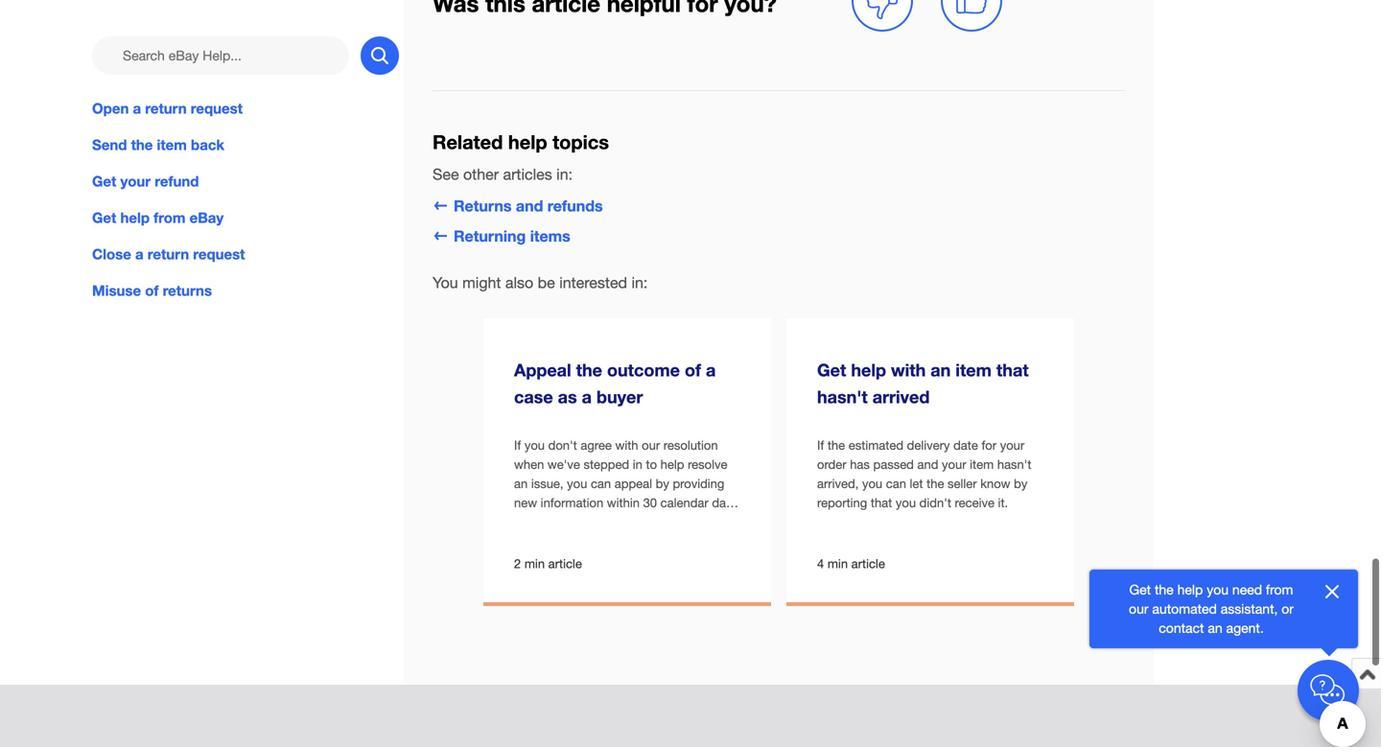 Task type: vqa. For each thing, say whether or not it's contained in the screenshot.
Factory
no



Task type: locate. For each thing, give the bounding box(es) containing it.
contact
[[1159, 620, 1204, 636]]

by inside if you don't agree with our resolution when we've stepped in to help resolve an issue, you can appeal by providing new information within 30 calendar days of the case closing.
[[656, 476, 669, 491]]

help up automated
[[1178, 582, 1203, 598]]

article for hasn't
[[852, 557, 885, 571]]

0 vertical spatial return
[[145, 100, 187, 117]]

item
[[157, 136, 187, 154], [956, 360, 992, 380], [970, 457, 994, 472]]

the inside the get the help you need from our automated assistant, or contact an agent.
[[1155, 582, 1174, 598]]

refunds
[[548, 197, 603, 215]]

your up seller
[[942, 457, 967, 472]]

with up arrived
[[891, 360, 926, 380]]

get help with an item that hasn't arrived
[[817, 360, 1029, 407]]

1 vertical spatial our
[[1129, 601, 1149, 617]]

the
[[131, 136, 153, 154], [576, 360, 602, 380], [828, 438, 845, 453], [927, 476, 944, 491], [529, 515, 546, 529], [1155, 582, 1174, 598]]

the up automated
[[1155, 582, 1174, 598]]

the up order
[[828, 438, 845, 453]]

your left 'refund'
[[120, 173, 151, 190]]

an inside if you don't agree with our resolution when we've stepped in to help resolve an issue, you can appeal by providing new information within 30 calendar days of the case closing.
[[514, 476, 528, 491]]

1 horizontal spatial in:
[[632, 274, 648, 292]]

0 horizontal spatial in:
[[557, 165, 573, 183]]

the inside the appeal the outcome of a case as a buyer
[[576, 360, 602, 380]]

help up arrived
[[851, 360, 886, 380]]

0 vertical spatial from
[[154, 209, 186, 227]]

0 horizontal spatial an
[[514, 476, 528, 491]]

2 can from the left
[[886, 476, 906, 491]]

the down new
[[529, 515, 546, 529]]

0 vertical spatial case
[[514, 387, 553, 407]]

0 vertical spatial of
[[145, 282, 159, 300]]

1 horizontal spatial with
[[891, 360, 926, 380]]

send
[[92, 136, 127, 154]]

case down the appeal
[[514, 387, 553, 407]]

2 article from the left
[[852, 557, 885, 571]]

return down get help from ebay
[[148, 246, 189, 263]]

to
[[646, 457, 657, 472]]

hasn't up the know
[[998, 457, 1032, 472]]

the inside "link"
[[131, 136, 153, 154]]

an inside get help with an item that hasn't arrived
[[931, 360, 951, 380]]

help inside get help with an item that hasn't arrived
[[851, 360, 886, 380]]

0 horizontal spatial if
[[514, 438, 521, 453]]

get your refund link
[[92, 171, 399, 192]]

0 vertical spatial item
[[157, 136, 187, 154]]

topics
[[553, 130, 609, 153]]

1 horizontal spatial from
[[1266, 582, 1294, 598]]

that
[[997, 360, 1029, 380], [871, 495, 892, 510]]

in: right the interested
[[632, 274, 648, 292]]

return
[[145, 100, 187, 117], [148, 246, 189, 263]]

1 min from the left
[[525, 557, 545, 571]]

0 horizontal spatial min
[[525, 557, 545, 571]]

1 vertical spatial and
[[918, 457, 939, 472]]

0 horizontal spatial hasn't
[[817, 387, 868, 407]]

didn't
[[920, 495, 952, 510]]

by
[[656, 476, 669, 491], [1014, 476, 1028, 491]]

the right let
[[927, 476, 944, 491]]

article
[[548, 557, 582, 571], [852, 557, 885, 571]]

outcome
[[607, 360, 680, 380]]

and down delivery
[[918, 457, 939, 472]]

resolve
[[688, 457, 728, 472]]

case
[[514, 387, 553, 407], [550, 515, 576, 529]]

item up date
[[956, 360, 992, 380]]

0 vertical spatial in:
[[557, 165, 573, 183]]

get the help you need from our automated assistant, or contact an agent. tooltip
[[1120, 580, 1303, 638]]

help for from
[[120, 209, 150, 227]]

hasn't up the estimated at the right bottom
[[817, 387, 868, 407]]

from
[[154, 209, 186, 227], [1266, 582, 1294, 598]]

1 vertical spatial request
[[193, 246, 245, 263]]

get the help you need from our automated assistant, or contact an agent.
[[1129, 582, 1294, 636]]

you inside the get the help you need from our automated assistant, or contact an agent.
[[1207, 582, 1229, 598]]

appeal
[[615, 476, 652, 491]]

0 vertical spatial our
[[642, 438, 660, 453]]

if up when
[[514, 438, 521, 453]]

in: up refunds
[[557, 165, 573, 183]]

an left agent.
[[1208, 620, 1223, 636]]

if up order
[[817, 438, 824, 453]]

returning items link
[[433, 227, 571, 245]]

1 horizontal spatial and
[[918, 457, 939, 472]]

2 vertical spatial your
[[942, 457, 967, 472]]

1 vertical spatial item
[[956, 360, 992, 380]]

0 horizontal spatial that
[[871, 495, 892, 510]]

can inside if the estimated delivery date for your order has passed and your item hasn't arrived, you can let the seller know by reporting that you didn't receive it.
[[886, 476, 906, 491]]

help right to
[[661, 457, 684, 472]]

that up for
[[997, 360, 1029, 380]]

0 horizontal spatial our
[[642, 438, 660, 453]]

our inside the get the help you need from our automated assistant, or contact an agent.
[[1129, 601, 1149, 617]]

1 by from the left
[[656, 476, 669, 491]]

interested
[[559, 274, 627, 292]]

0 vertical spatial an
[[931, 360, 951, 380]]

our up to
[[642, 438, 660, 453]]

passed
[[873, 457, 914, 472]]

arrived
[[873, 387, 930, 407]]

0 horizontal spatial and
[[516, 197, 543, 215]]

1 horizontal spatial an
[[931, 360, 951, 380]]

close
[[92, 246, 131, 263]]

1 horizontal spatial hasn't
[[998, 457, 1032, 472]]

our
[[642, 438, 660, 453], [1129, 601, 1149, 617]]

1 horizontal spatial if
[[817, 438, 824, 453]]

2 vertical spatial item
[[970, 457, 994, 472]]

see other articles in:
[[433, 165, 573, 183]]

1 vertical spatial from
[[1266, 582, 1294, 598]]

case inside the appeal the outcome of a case as a buyer
[[514, 387, 553, 407]]

2 vertical spatial an
[[1208, 620, 1223, 636]]

close a return request
[[92, 246, 245, 263]]

1 article from the left
[[548, 557, 582, 571]]

get for get help from ebay
[[92, 209, 116, 227]]

you up when
[[525, 438, 545, 453]]

2 horizontal spatial of
[[685, 360, 701, 380]]

of right misuse
[[145, 282, 159, 300]]

that right reporting
[[871, 495, 892, 510]]

0 horizontal spatial article
[[548, 557, 582, 571]]

1 vertical spatial hasn't
[[998, 457, 1032, 472]]

can
[[591, 476, 611, 491], [886, 476, 906, 491]]

article for as
[[548, 557, 582, 571]]

get your refund
[[92, 173, 199, 190]]

you down has
[[862, 476, 883, 491]]

from up the close a return request
[[154, 209, 186, 227]]

1 if from the left
[[514, 438, 521, 453]]

help inside the get the help you need from our automated assistant, or contact an agent.
[[1178, 582, 1203, 598]]

by right the know
[[1014, 476, 1028, 491]]

1 vertical spatial return
[[148, 246, 189, 263]]

1 vertical spatial that
[[871, 495, 892, 510]]

articles
[[503, 165, 552, 183]]

2 min from the left
[[828, 557, 848, 571]]

1 vertical spatial an
[[514, 476, 528, 491]]

if inside if the estimated delivery date for your order has passed and your item hasn't arrived, you can let the seller know by reporting that you didn't receive it.
[[817, 438, 824, 453]]

if
[[514, 438, 521, 453], [817, 438, 824, 453]]

1 horizontal spatial article
[[852, 557, 885, 571]]

0 vertical spatial with
[[891, 360, 926, 380]]

1 can from the left
[[591, 476, 611, 491]]

can inside if you don't agree with our resolution when we've stepped in to help resolve an issue, you can appeal by providing new information within 30 calendar days of the case closing.
[[591, 476, 611, 491]]

appeal the outcome of a case as a buyer
[[514, 360, 716, 407]]

can down stepped
[[591, 476, 611, 491]]

return for close
[[148, 246, 189, 263]]

1 horizontal spatial min
[[828, 557, 848, 571]]

close a return request link
[[92, 244, 399, 265]]

returns
[[454, 197, 512, 215]]

and
[[516, 197, 543, 215], [918, 457, 939, 472]]

request
[[191, 100, 243, 117], [193, 246, 245, 263]]

and down 'articles' in the top of the page
[[516, 197, 543, 215]]

0 horizontal spatial by
[[656, 476, 669, 491]]

2 horizontal spatial an
[[1208, 620, 1223, 636]]

2 by from the left
[[1014, 476, 1028, 491]]

1 horizontal spatial of
[[514, 515, 525, 529]]

that inside get help with an item that hasn't arrived
[[997, 360, 1029, 380]]

ebay
[[190, 209, 224, 227]]

help for topics
[[508, 130, 547, 153]]

1 horizontal spatial that
[[997, 360, 1029, 380]]

1 horizontal spatial by
[[1014, 476, 1028, 491]]

a
[[133, 100, 141, 117], [135, 246, 144, 263], [706, 360, 716, 380], [582, 387, 592, 407]]

2 if from the left
[[817, 438, 824, 453]]

0 horizontal spatial your
[[120, 173, 151, 190]]

with up in at the left
[[615, 438, 638, 453]]

the up as
[[576, 360, 602, 380]]

article right 4
[[852, 557, 885, 571]]

1 horizontal spatial our
[[1129, 601, 1149, 617]]

items
[[530, 227, 571, 245]]

1 vertical spatial of
[[685, 360, 701, 380]]

get inside the get the help you need from our automated assistant, or contact an agent.
[[1130, 582, 1151, 598]]

2 vertical spatial of
[[514, 515, 525, 529]]

article right 2
[[548, 557, 582, 571]]

help down get your refund
[[120, 209, 150, 227]]

of right outcome
[[685, 360, 701, 380]]

get inside get help with an item that hasn't arrived
[[817, 360, 846, 380]]

misuse of returns
[[92, 282, 212, 300]]

0 horizontal spatial with
[[615, 438, 638, 453]]

related help topics
[[433, 130, 609, 153]]

you
[[525, 438, 545, 453], [567, 476, 587, 491], [862, 476, 883, 491], [896, 495, 916, 510], [1207, 582, 1229, 598]]

by down to
[[656, 476, 669, 491]]

1 horizontal spatial can
[[886, 476, 906, 491]]

min
[[525, 557, 545, 571], [828, 557, 848, 571]]

if inside if you don't agree with our resolution when we've stepped in to help resolve an issue, you can appeal by providing new information within 30 calendar days of the case closing.
[[514, 438, 521, 453]]

min for appeal the outcome of a case as a buyer
[[525, 557, 545, 571]]

return up send the item back
[[145, 100, 187, 117]]

of
[[145, 282, 159, 300], [685, 360, 701, 380], [514, 515, 525, 529]]

seller
[[948, 476, 977, 491]]

item down for
[[970, 457, 994, 472]]

1 vertical spatial with
[[615, 438, 638, 453]]

of down new
[[514, 515, 525, 529]]

if the estimated delivery date for your order has passed and your item hasn't arrived, you can let the seller know by reporting that you didn't receive it.
[[817, 438, 1032, 510]]

request down ebay
[[193, 246, 245, 263]]

an up delivery
[[931, 360, 951, 380]]

the right send
[[131, 136, 153, 154]]

of inside if you don't agree with our resolution when we've stepped in to help resolve an issue, you can appeal by providing new information within 30 calendar days of the case closing.
[[514, 515, 525, 529]]

has
[[850, 457, 870, 472]]

1 horizontal spatial your
[[942, 457, 967, 472]]

request up back
[[191, 100, 243, 117]]

get help from ebay
[[92, 209, 224, 227]]

min for get help with an item that hasn't arrived
[[828, 557, 848, 571]]

our left automated
[[1129, 601, 1149, 617]]

get for get your refund
[[92, 173, 116, 190]]

min right 4
[[828, 557, 848, 571]]

if for appeal the outcome of a case as a buyer
[[514, 438, 521, 453]]

Search eBay Help... text field
[[92, 36, 349, 75]]

your right for
[[1000, 438, 1025, 453]]

you left need
[[1207, 582, 1229, 598]]

help up 'articles' in the top of the page
[[508, 130, 547, 153]]

0 horizontal spatial from
[[154, 209, 186, 227]]

can down passed
[[886, 476, 906, 491]]

0 horizontal spatial can
[[591, 476, 611, 491]]

from up or
[[1266, 582, 1294, 598]]

item left back
[[157, 136, 187, 154]]

1 vertical spatial case
[[550, 515, 576, 529]]

0 vertical spatial request
[[191, 100, 243, 117]]

case down information
[[550, 515, 576, 529]]

with inside get help with an item that hasn't arrived
[[891, 360, 926, 380]]

2 horizontal spatial your
[[1000, 438, 1025, 453]]

hasn't
[[817, 387, 868, 407], [998, 457, 1032, 472]]

within
[[607, 495, 640, 510]]

0 vertical spatial hasn't
[[817, 387, 868, 407]]

help inside get help from ebay link
[[120, 209, 150, 227]]

min right 2
[[525, 557, 545, 571]]

1 vertical spatial in:
[[632, 274, 648, 292]]

0 vertical spatial that
[[997, 360, 1029, 380]]

your
[[120, 173, 151, 190], [1000, 438, 1025, 453], [942, 457, 967, 472]]

the for get
[[1155, 582, 1174, 598]]

an up new
[[514, 476, 528, 491]]



Task type: describe. For each thing, give the bounding box(es) containing it.
buyer
[[597, 387, 643, 407]]

0 horizontal spatial of
[[145, 282, 159, 300]]

let
[[910, 476, 923, 491]]

an inside the get the help you need from our automated assistant, or contact an agent.
[[1208, 620, 1223, 636]]

other
[[463, 165, 499, 183]]

also
[[505, 274, 534, 292]]

case inside if you don't agree with our resolution when we've stepped in to help resolve an issue, you can appeal by providing new information within 30 calendar days of the case closing.
[[550, 515, 576, 529]]

delivery
[[907, 438, 950, 453]]

agent.
[[1227, 620, 1264, 636]]

need
[[1233, 582, 1262, 598]]

returns
[[163, 282, 212, 300]]

you up information
[[567, 476, 587, 491]]

item inside get help with an item that hasn't arrived
[[956, 360, 992, 380]]

a right as
[[582, 387, 592, 407]]

know
[[981, 476, 1011, 491]]

see
[[433, 165, 459, 183]]

if you don't agree with our resolution when we've stepped in to help resolve an issue, you can appeal by providing new information within 30 calendar days of the case closing.
[[514, 438, 739, 529]]

send the item back
[[92, 136, 225, 154]]

and inside if the estimated delivery date for your order has passed and your item hasn't arrived, you can let the seller know by reporting that you didn't receive it.
[[918, 457, 939, 472]]

get for get the help you need from our automated assistant, or contact an agent.
[[1130, 582, 1151, 598]]

request for close a return request
[[193, 246, 245, 263]]

related
[[433, 130, 503, 153]]

back
[[191, 136, 225, 154]]

estimated
[[849, 438, 904, 453]]

item inside if the estimated delivery date for your order has passed and your item hasn't arrived, you can let the seller know by reporting that you didn't receive it.
[[970, 457, 994, 472]]

request for open a return request
[[191, 100, 243, 117]]

don't
[[548, 438, 577, 453]]

reporting
[[817, 495, 867, 510]]

30
[[643, 495, 657, 510]]

the for appeal
[[576, 360, 602, 380]]

misuse
[[92, 282, 141, 300]]

when
[[514, 457, 544, 472]]

get for get help with an item that hasn't arrived
[[817, 360, 846, 380]]

might
[[462, 274, 501, 292]]

with inside if you don't agree with our resolution when we've stepped in to help resolve an issue, you can appeal by providing new information within 30 calendar days of the case closing.
[[615, 438, 638, 453]]

help for with
[[851, 360, 886, 380]]

automated
[[1153, 601, 1217, 617]]

refund
[[155, 173, 199, 190]]

closing.
[[579, 515, 623, 529]]

0 vertical spatial and
[[516, 197, 543, 215]]

help inside if you don't agree with our resolution when we've stepped in to help resolve an issue, you can appeal by providing new information within 30 calendar days of the case closing.
[[661, 457, 684, 472]]

2
[[514, 557, 521, 571]]

issue,
[[531, 476, 564, 491]]

of inside the appeal the outcome of a case as a buyer
[[685, 360, 701, 380]]

4
[[817, 557, 824, 571]]

from inside the get the help you need from our automated assistant, or contact an agent.
[[1266, 582, 1294, 598]]

returns and refunds
[[454, 197, 603, 215]]

that inside if the estimated delivery date for your order has passed and your item hasn't arrived, you can let the seller know by reporting that you didn't receive it.
[[871, 495, 892, 510]]

a right outcome
[[706, 360, 716, 380]]

assistant,
[[1221, 601, 1278, 617]]

0 vertical spatial your
[[120, 173, 151, 190]]

1 vertical spatial your
[[1000, 438, 1025, 453]]

new
[[514, 495, 537, 510]]

for
[[982, 438, 997, 453]]

information
[[541, 495, 604, 510]]

open a return request
[[92, 100, 243, 117]]

you might also be interested in:
[[433, 274, 648, 292]]

send the item back link
[[92, 134, 399, 155]]

we've
[[548, 457, 580, 472]]

4 min article
[[817, 557, 885, 571]]

a right open
[[133, 100, 141, 117]]

open a return request link
[[92, 98, 399, 119]]

hasn't inside get help with an item that hasn't arrived
[[817, 387, 868, 407]]

the for if
[[828, 438, 845, 453]]

our inside if you don't agree with our resolution when we've stepped in to help resolve an issue, you can appeal by providing new information within 30 calendar days of the case closing.
[[642, 438, 660, 453]]

or
[[1282, 601, 1294, 617]]

get help from ebay link
[[92, 207, 399, 228]]

be
[[538, 274, 555, 292]]

agree
[[581, 438, 612, 453]]

in
[[633, 457, 643, 472]]

hasn't inside if the estimated delivery date for your order has passed and your item hasn't arrived, you can let the seller know by reporting that you didn't receive it.
[[998, 457, 1032, 472]]

returns and refunds link
[[433, 197, 603, 215]]

you down let
[[896, 495, 916, 510]]

misuse of returns link
[[92, 280, 399, 301]]

appeal
[[514, 360, 571, 380]]

resolution
[[664, 438, 718, 453]]

receive
[[955, 495, 995, 510]]

by inside if the estimated delivery date for your order has passed and your item hasn't arrived, you can let the seller know by reporting that you didn't receive it.
[[1014, 476, 1028, 491]]

if for get help with an item that hasn't arrived
[[817, 438, 824, 453]]

the for send
[[131, 136, 153, 154]]

stepped
[[584, 457, 629, 472]]

you
[[433, 274, 458, 292]]

2 min article
[[514, 557, 582, 571]]

it.
[[998, 495, 1008, 510]]

days
[[712, 495, 739, 510]]

arrived,
[[817, 476, 859, 491]]

returning items
[[454, 227, 571, 245]]

open
[[92, 100, 129, 117]]

a right close on the top left of the page
[[135, 246, 144, 263]]

returning
[[454, 227, 526, 245]]

the inside if you don't agree with our resolution when we've stepped in to help resolve an issue, you can appeal by providing new information within 30 calendar days of the case closing.
[[529, 515, 546, 529]]

order
[[817, 457, 847, 472]]

item inside "link"
[[157, 136, 187, 154]]

calendar
[[661, 495, 709, 510]]

providing
[[673, 476, 725, 491]]

return for open
[[145, 100, 187, 117]]

date
[[954, 438, 978, 453]]

as
[[558, 387, 577, 407]]



